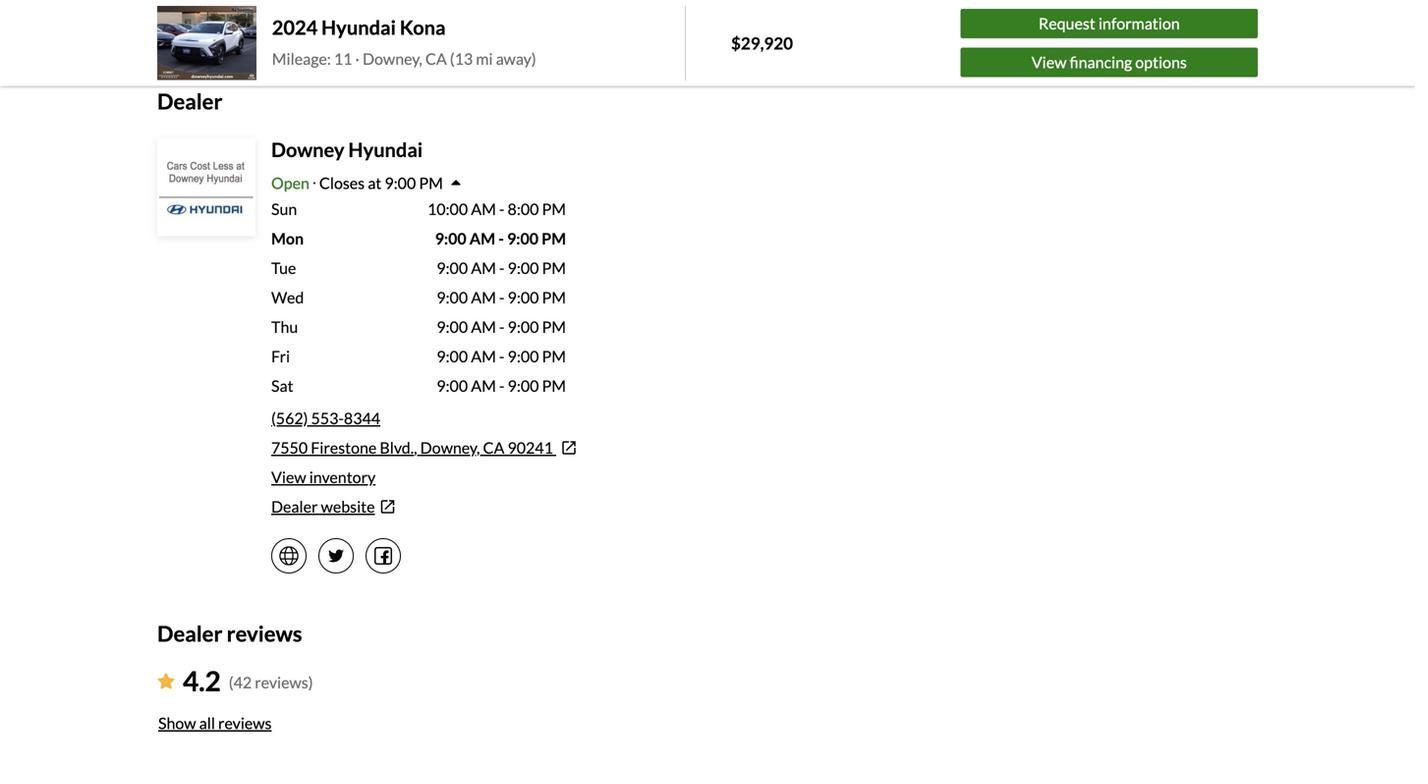 Task type: describe. For each thing, give the bounding box(es) containing it.
am for tue
[[471, 259, 496, 278]]

view for view financing options
[[1032, 52, 1067, 72]]

pm for wed
[[542, 288, 566, 307]]

at
[[368, 174, 382, 193]]

1 vertical spatial downey,
[[420, 438, 480, 458]]

(562) 553-8344
[[271, 409, 380, 428]]

the
[[790, 8, 807, 22]]

or
[[649, 8, 660, 22]]

mi
[[476, 49, 493, 68]]

reviews inside button
[[218, 714, 272, 733]]

8344
[[344, 409, 380, 428]]

are
[[269, 8, 286, 22]]

downey
[[271, 138, 345, 162]]

open
[[271, 174, 310, 193]]

2024 hyundai kona image
[[157, 6, 256, 80]]

view inventory link
[[271, 468, 376, 487]]

for
[[288, 8, 304, 22]]

seller.
[[157, 25, 187, 39]]

1 vertical spatial ca
[[483, 438, 505, 458]]

2024
[[272, 16, 318, 39]]

away)
[[496, 49, 536, 68]]

11
[[334, 49, 352, 68]]

firestone
[[311, 438, 377, 458]]

- for thu
[[499, 318, 505, 337]]

dealer reviews
[[157, 621, 302, 647]]

7550 firestone blvd. , downey, ca 90241
[[271, 438, 553, 458]]

only,
[[428, 8, 452, 22]]

star image
[[157, 674, 175, 690]]

dealer for dealer
[[157, 89, 223, 114]]

fri
[[271, 347, 290, 366]]

view financing options
[[1032, 52, 1187, 72]]

0 vertical spatial reviews
[[227, 621, 302, 647]]

(42
[[229, 674, 252, 693]]

pm for thu
[[542, 318, 566, 337]]

show all reviews button
[[157, 702, 273, 746]]

mileage:
[[272, 49, 331, 68]]

9:00 am - 9:00 pm for mon
[[435, 229, 566, 248]]

website
[[321, 497, 375, 517]]

credit
[[730, 8, 760, 22]]

- for mon
[[499, 229, 504, 248]]

financing inside *estimated payments are for informational purposes only, and do not represent a financing offer or guarantee of credit from the seller.
[[572, 8, 619, 22]]

downey hyundai
[[271, 138, 423, 162]]

pm for fri
[[542, 347, 566, 366]]

blvd.
[[380, 438, 414, 458]]

- for sat
[[499, 377, 505, 396]]

kona
[[400, 16, 446, 39]]

not
[[491, 8, 508, 22]]

(562) 553-8344 link
[[271, 409, 380, 428]]

dealer for dealer reviews
[[157, 621, 223, 647]]

request information button
[[961, 9, 1258, 39]]

of
[[717, 8, 728, 22]]

4.2
[[183, 665, 221, 698]]

sun
[[271, 200, 297, 219]]

10:00
[[428, 200, 468, 219]]

all
[[199, 714, 215, 733]]

,
[[414, 438, 417, 458]]

show
[[158, 714, 196, 733]]

9:00 am - 9:00 pm for sat
[[437, 377, 566, 396]]

8:00
[[508, 200, 539, 219]]

a
[[564, 8, 570, 22]]

wed
[[271, 288, 304, 307]]

options
[[1136, 52, 1187, 72]]

show all reviews
[[158, 714, 272, 733]]

hyundai for downey
[[348, 138, 423, 162]]



Task type: locate. For each thing, give the bounding box(es) containing it.
*estimated
[[157, 8, 214, 22]]

9:00 am - 9:00 pm for tue
[[437, 259, 566, 278]]

payments
[[217, 8, 267, 22]]

am for fri
[[471, 347, 496, 366]]

1 - from the top
[[499, 200, 505, 219]]

9:00 am - 9:00 pm for fri
[[437, 347, 566, 366]]

dealer
[[157, 89, 223, 114], [271, 497, 318, 517], [157, 621, 223, 647]]

represent
[[511, 8, 561, 22]]

purposes
[[378, 8, 426, 22]]

view inventory
[[271, 468, 376, 487]]

0 vertical spatial hyundai
[[322, 16, 396, 39]]

financing
[[572, 8, 619, 22], [1070, 52, 1133, 72]]

5 - from the top
[[499, 318, 505, 337]]

dealer for dealer website
[[271, 497, 318, 517]]

0 vertical spatial dealer
[[157, 89, 223, 114]]

pm
[[419, 174, 443, 193], [542, 200, 566, 219], [542, 229, 566, 248], [542, 259, 566, 278], [542, 288, 566, 307], [542, 318, 566, 337], [542, 347, 566, 366], [542, 377, 566, 396]]

6 - from the top
[[499, 347, 505, 366]]

7550
[[271, 438, 308, 458]]

view
[[1032, 52, 1067, 72], [271, 468, 306, 487]]

offer
[[621, 8, 646, 22]]

- for tue
[[499, 259, 505, 278]]

mon
[[271, 229, 304, 248]]

information
[[1099, 14, 1180, 33]]

guarantee
[[662, 8, 715, 22]]

(13
[[450, 49, 473, 68]]

3 - from the top
[[499, 259, 505, 278]]

1 horizontal spatial ca
[[483, 438, 505, 458]]

0 horizontal spatial view
[[271, 468, 306, 487]]

1 vertical spatial dealer
[[271, 497, 318, 517]]

downey, right · on the left top of the page
[[363, 49, 423, 68]]

hyundai inside 2024 hyundai kona mileage: 11 · downey, ca (13 mi away)
[[322, 16, 396, 39]]

9:00 am - 9:00 pm
[[435, 229, 566, 248], [437, 259, 566, 278], [437, 288, 566, 307], [437, 318, 566, 337], [437, 347, 566, 366], [437, 377, 566, 396]]

1 vertical spatial reviews
[[218, 714, 272, 733]]

0 vertical spatial view
[[1032, 52, 1067, 72]]

financing right a
[[572, 8, 619, 22]]

9:00 am - 9:00 pm for thu
[[437, 318, 566, 337]]

downey,
[[363, 49, 423, 68], [420, 438, 480, 458]]

informational
[[306, 8, 376, 22]]

- for wed
[[499, 288, 505, 307]]

request information
[[1039, 14, 1180, 33]]

2024 hyundai kona mileage: 11 · downey, ca (13 mi away)
[[272, 16, 536, 68]]

10:00 am - 8:00 pm
[[428, 200, 566, 219]]

ca
[[426, 49, 447, 68], [483, 438, 505, 458]]

dealer down 2024 hyundai kona image
[[157, 89, 223, 114]]

view down request
[[1032, 52, 1067, 72]]

1 vertical spatial view
[[271, 468, 306, 487]]

am for mon
[[470, 229, 495, 248]]

from
[[763, 8, 787, 22]]

downey hyundai image
[[159, 140, 254, 235]]

4 - from the top
[[499, 288, 505, 307]]

hyundai up at on the left of page
[[348, 138, 423, 162]]

hyundai up · on the left top of the page
[[322, 16, 396, 39]]

tue
[[271, 259, 296, 278]]

am
[[471, 200, 496, 219], [470, 229, 495, 248], [471, 259, 496, 278], [471, 288, 496, 307], [471, 318, 496, 337], [471, 347, 496, 366], [471, 377, 496, 396]]

and
[[454, 8, 473, 22]]

2 - from the top
[[499, 229, 504, 248]]

ca left 90241
[[483, 438, 505, 458]]

1 horizontal spatial view
[[1032, 52, 1067, 72]]

·
[[355, 49, 360, 68]]

dealer down view inventory at left bottom
[[271, 497, 318, 517]]

do
[[475, 8, 489, 22]]

am for thu
[[471, 318, 496, 337]]

sat
[[271, 377, 294, 396]]

2 vertical spatial dealer
[[157, 621, 223, 647]]

open closes at 9:00 pm
[[271, 174, 443, 193]]

downey hyundai link
[[271, 138, 423, 162]]

*estimated payments are for informational purposes only, and do not represent a financing offer or guarantee of credit from the seller.
[[157, 8, 807, 39]]

am for sat
[[471, 377, 496, 396]]

dealer website
[[271, 497, 375, 517]]

pm for tue
[[542, 259, 566, 278]]

1 vertical spatial hyundai
[[348, 138, 423, 162]]

thu
[[271, 318, 298, 337]]

1 horizontal spatial financing
[[1070, 52, 1133, 72]]

7 - from the top
[[499, 377, 505, 396]]

downey, inside 2024 hyundai kona mileage: 11 · downey, ca (13 mi away)
[[363, 49, 423, 68]]

reviews)
[[255, 674, 313, 693]]

view inside button
[[1032, 52, 1067, 72]]

dealer website link
[[271, 496, 818, 519]]

reviews right all
[[218, 714, 272, 733]]

financing inside button
[[1070, 52, 1133, 72]]

-
[[499, 200, 505, 219], [499, 229, 504, 248], [499, 259, 505, 278], [499, 288, 505, 307], [499, 318, 505, 337], [499, 347, 505, 366], [499, 377, 505, 396]]

ca inside 2024 hyundai kona mileage: 11 · downey, ca (13 mi away)
[[426, 49, 447, 68]]

reviews up 4.2 (42 reviews)
[[227, 621, 302, 647]]

(562)
[[271, 409, 308, 428]]

caret down image
[[451, 175, 461, 191]]

0 horizontal spatial ca
[[426, 49, 447, 68]]

90241
[[508, 438, 553, 458]]

0 horizontal spatial financing
[[572, 8, 619, 22]]

hyundai for 2024
[[322, 16, 396, 39]]

am for sun
[[471, 200, 496, 219]]

am for wed
[[471, 288, 496, 307]]

view financing options button
[[961, 48, 1258, 77]]

pm for sat
[[542, 377, 566, 396]]

pm for sun
[[542, 200, 566, 219]]

0 vertical spatial ca
[[426, 49, 447, 68]]

- for fri
[[499, 347, 505, 366]]

pm for mon
[[542, 229, 566, 248]]

reviews
[[227, 621, 302, 647], [218, 714, 272, 733]]

request
[[1039, 14, 1096, 33]]

closes
[[319, 174, 365, 193]]

9:00 am - 9:00 pm for wed
[[437, 288, 566, 307]]

ca left "(13"
[[426, 49, 447, 68]]

0 vertical spatial financing
[[572, 8, 619, 22]]

inventory
[[309, 468, 376, 487]]

- for sun
[[499, 200, 505, 219]]

financing down request information button
[[1070, 52, 1133, 72]]

downey, right ,
[[420, 438, 480, 458]]

0 vertical spatial downey,
[[363, 49, 423, 68]]

$29,920
[[731, 33, 793, 53]]

4.2 (42 reviews)
[[183, 665, 313, 698]]

view down '7550' on the left bottom
[[271, 468, 306, 487]]

9:00
[[385, 174, 416, 193], [435, 229, 467, 248], [507, 229, 539, 248], [437, 259, 468, 278], [508, 259, 539, 278], [437, 288, 468, 307], [508, 288, 539, 307], [437, 318, 468, 337], [508, 318, 539, 337], [437, 347, 468, 366], [508, 347, 539, 366], [437, 377, 468, 396], [508, 377, 539, 396]]

view for view inventory
[[271, 468, 306, 487]]

dealer up 4.2
[[157, 621, 223, 647]]

553-
[[311, 409, 344, 428]]

1 vertical spatial financing
[[1070, 52, 1133, 72]]

hyundai
[[322, 16, 396, 39], [348, 138, 423, 162]]



Task type: vqa. For each thing, say whether or not it's contained in the screenshot.


